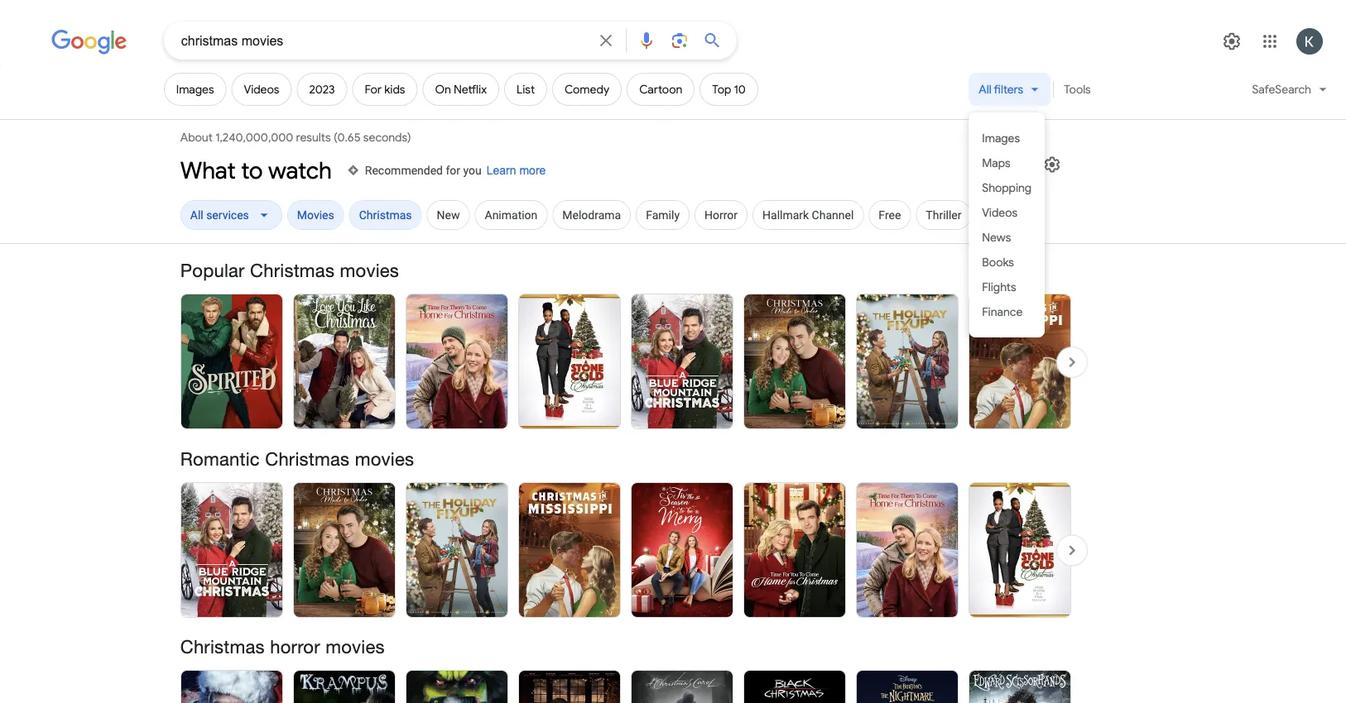 Task type: describe. For each thing, give the bounding box(es) containing it.
add for kids element
[[365, 82, 405, 97]]

images link for videos
[[164, 73, 227, 106]]

christmas horror movies
[[180, 637, 385, 658]]

free
[[879, 208, 901, 222]]

add cartoon element
[[640, 82, 683, 97]]

cartoon link
[[627, 73, 695, 106]]

all services button
[[180, 200, 282, 233]]

videos for the topmost videos link
[[244, 82, 279, 97]]

popular christmas movies
[[180, 260, 399, 281]]

comedy
[[565, 82, 610, 97]]

family button
[[636, 200, 690, 233]]

list link
[[504, 73, 547, 106]]

recommended
[[365, 164, 443, 177]]

free button
[[869, 200, 911, 233]]

all filters
[[979, 82, 1024, 96]]

new button
[[427, 200, 470, 233]]

services
[[206, 208, 249, 222]]

movies for christmas horror movies
[[326, 637, 385, 658]]

all filters button
[[969, 73, 1051, 113]]

melodrama button
[[553, 200, 631, 233]]

horror
[[270, 637, 320, 658]]

list
[[517, 82, 535, 97]]

Search search field
[[181, 31, 586, 52]]

learn
[[487, 164, 516, 177]]

learn more link
[[487, 162, 546, 179]]

news
[[982, 230, 1011, 245]]

1 horizontal spatial videos link
[[969, 200, 1045, 225]]

tools
[[1064, 82, 1091, 96]]

about 1,240,000,000 results (0.65 seconds)
[[180, 130, 414, 145]]

all services
[[190, 208, 249, 222]]

popular christmas movies heading
[[180, 259, 1071, 282]]

family
[[646, 208, 680, 222]]

0 vertical spatial videos link
[[232, 73, 292, 106]]

filters
[[994, 82, 1024, 96]]

movies
[[297, 208, 334, 222]]

you
[[463, 164, 482, 177]]

on
[[435, 82, 451, 97]]

hallmark channel
[[763, 208, 854, 222]]

all for all filters
[[979, 82, 992, 96]]

images link for maps
[[969, 126, 1045, 151]]

on netflix link
[[423, 73, 499, 106]]

for
[[446, 164, 461, 177]]

christmas inside button
[[359, 208, 412, 222]]

tools button
[[1057, 73, 1099, 106]]

add comedy element
[[565, 82, 610, 97]]

to
[[241, 156, 263, 185]]

maps
[[982, 156, 1011, 170]]

more
[[520, 164, 546, 177]]

what
[[180, 156, 236, 185]]

channel
[[812, 208, 854, 222]]

animation
[[485, 208, 538, 222]]

for kids
[[365, 82, 405, 97]]

netflix
[[454, 82, 487, 97]]

hallmark
[[763, 208, 809, 222]]

2023
[[309, 82, 335, 97]]

recommended for you learn more
[[365, 164, 546, 177]]

romantic christmas movies heading
[[180, 448, 1071, 471]]

results
[[296, 130, 331, 145]]



Task type: vqa. For each thing, say whether or not it's contained in the screenshot.
the leftmost the
no



Task type: locate. For each thing, give the bounding box(es) containing it.
flights link
[[969, 275, 1045, 300]]

0 horizontal spatial all
[[190, 208, 203, 222]]

books
[[982, 255, 1014, 270]]

1 horizontal spatial images link
[[969, 126, 1045, 151]]

1 vertical spatial all
[[190, 208, 203, 222]]

1 horizontal spatial all
[[979, 82, 992, 96]]

movies button
[[287, 200, 344, 233]]

videos link up '1,240,000,000'
[[232, 73, 292, 106]]

what to watch
[[180, 156, 332, 185]]

kids
[[385, 82, 405, 97]]

animation button
[[475, 200, 548, 233]]

christmas
[[359, 208, 412, 222], [250, 260, 335, 281], [265, 448, 350, 470], [180, 637, 265, 658]]

images
[[176, 82, 214, 97], [982, 131, 1020, 145]]

movies for popular christmas movies
[[340, 260, 399, 281]]

shopping
[[982, 181, 1032, 195]]

about
[[180, 130, 213, 145]]

videos link down shopping
[[969, 200, 1045, 225]]

safesearch button
[[1243, 73, 1338, 113]]

images for maps
[[982, 131, 1020, 145]]

images up maps
[[982, 131, 1020, 145]]

2 vertical spatial movies
[[326, 637, 385, 658]]

movies for romantic christmas movies
[[355, 448, 414, 470]]

None search field
[[0, 21, 737, 60]]

news link
[[969, 225, 1045, 250]]

videos up '1,240,000,000'
[[244, 82, 279, 97]]

new
[[437, 208, 460, 222]]

what to watch heading
[[180, 156, 332, 186]]

watch
[[268, 156, 332, 185]]

2023 link
[[297, 73, 347, 106]]

1 vertical spatial videos
[[982, 205, 1018, 220]]

horror
[[705, 208, 738, 222]]

1 vertical spatial movies
[[355, 448, 414, 470]]

melodrama
[[563, 208, 621, 222]]

1 horizontal spatial videos
[[982, 205, 1018, 220]]

all left the services
[[190, 208, 203, 222]]

top 10 link
[[700, 73, 759, 106]]

hallmark channel button
[[753, 200, 864, 233]]

0 horizontal spatial videos
[[244, 82, 279, 97]]

safesearch
[[1253, 82, 1312, 96]]

popular
[[180, 260, 245, 281]]

0 vertical spatial images link
[[164, 73, 227, 106]]

videos link
[[232, 73, 292, 106], [969, 200, 1045, 225]]

christmas button
[[349, 200, 422, 233]]

add on netflix element
[[435, 82, 487, 97]]

all
[[979, 82, 992, 96], [190, 208, 203, 222]]

all for all services
[[190, 208, 203, 222]]

google image
[[51, 30, 127, 55]]

seconds)
[[363, 130, 411, 145]]

finance link
[[969, 300, 1045, 325]]

thriller button
[[916, 200, 972, 233]]

christmas inside 'heading'
[[180, 637, 265, 658]]

images for videos
[[176, 82, 214, 97]]

add 2023 element
[[309, 82, 335, 97]]

0 vertical spatial all
[[979, 82, 992, 96]]

0 vertical spatial videos
[[244, 82, 279, 97]]

add list element
[[517, 82, 535, 97]]

movies inside 'heading'
[[326, 637, 385, 658]]

horror button
[[695, 200, 748, 233]]

0 horizontal spatial images link
[[164, 73, 227, 106]]

all inside popup button
[[979, 82, 992, 96]]

search by image image
[[670, 31, 690, 51]]

1,240,000,000
[[215, 130, 293, 145]]

finance
[[982, 305, 1023, 319]]

images link up maps
[[969, 126, 1045, 151]]

add top 10 element
[[712, 82, 746, 97]]

comedy link
[[552, 73, 622, 106]]

1 vertical spatial images
[[982, 131, 1020, 145]]

romantic christmas movies
[[180, 448, 414, 470]]

search by voice image
[[637, 31, 657, 51]]

all inside "popup button"
[[190, 208, 203, 222]]

all left filters
[[979, 82, 992, 96]]

images link
[[164, 73, 227, 106], [969, 126, 1045, 151]]

for kids link
[[352, 73, 418, 106]]

maps link
[[969, 151, 1045, 176]]

movies
[[340, 260, 399, 281], [355, 448, 414, 470], [326, 637, 385, 658]]

0 horizontal spatial images
[[176, 82, 214, 97]]

shopping link
[[969, 176, 1045, 200]]

christmas horror movies heading
[[180, 636, 1071, 659]]

cartoon
[[640, 82, 683, 97]]

menu
[[969, 113, 1045, 338]]

videos for right videos link
[[982, 205, 1018, 220]]

on netflix
[[435, 82, 487, 97]]

top 10
[[712, 82, 746, 97]]

images link up 'about'
[[164, 73, 227, 106]]

top
[[712, 82, 732, 97]]

1 vertical spatial videos link
[[969, 200, 1045, 225]]

videos up news
[[982, 205, 1018, 220]]

books link
[[969, 250, 1045, 275]]

thriller
[[926, 208, 962, 222]]

menu containing images
[[969, 113, 1045, 338]]

1 horizontal spatial images
[[982, 131, 1020, 145]]

10
[[734, 82, 746, 97]]

images up 'about'
[[176, 82, 214, 97]]

0 vertical spatial images
[[176, 82, 214, 97]]

for
[[365, 82, 382, 97]]

(0.65
[[334, 130, 361, 145]]

flights
[[982, 280, 1017, 294]]

0 horizontal spatial videos link
[[232, 73, 292, 106]]

1 vertical spatial images link
[[969, 126, 1045, 151]]

videos
[[244, 82, 279, 97], [982, 205, 1018, 220]]

0 vertical spatial movies
[[340, 260, 399, 281]]

romantic
[[180, 448, 260, 470]]



